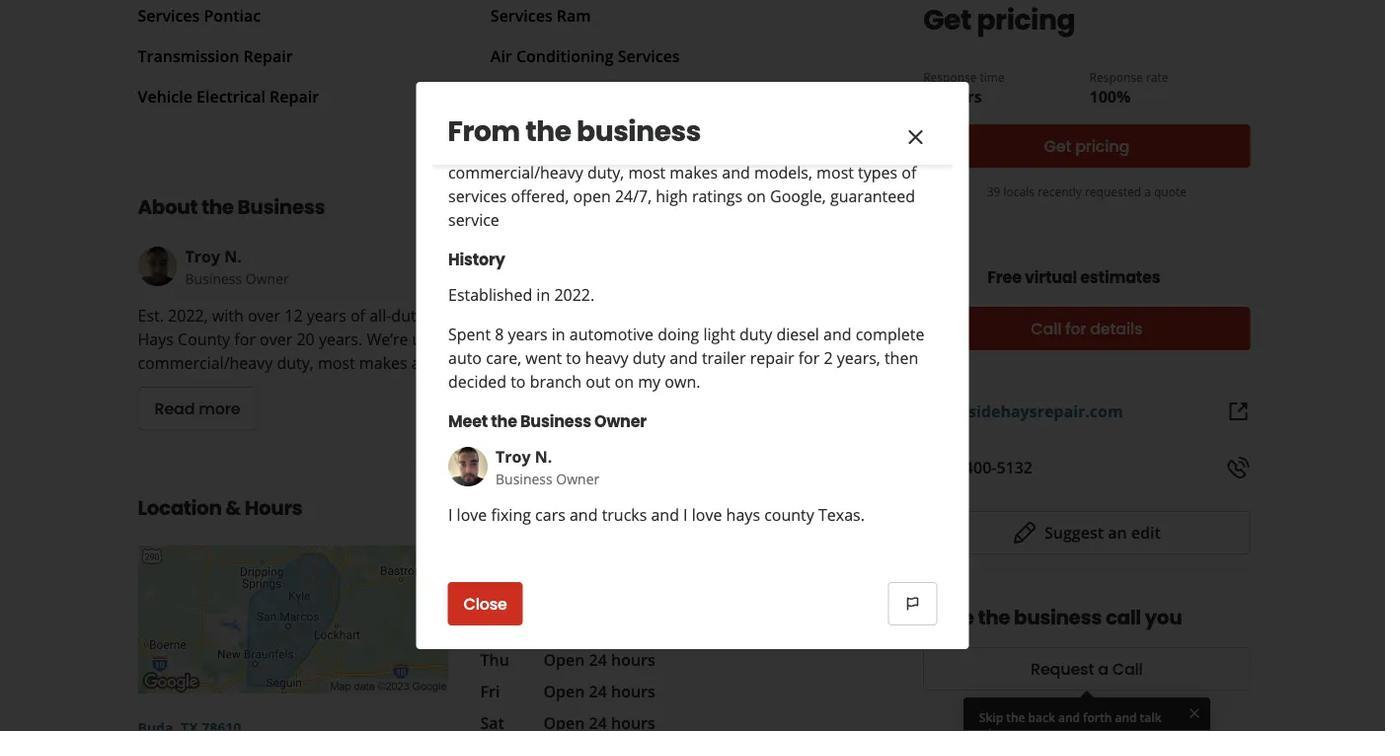 Task type: describe. For each thing, give the bounding box(es) containing it.
duty inside est. 2022, with over 12 years of all-duty shop experience, an a.s.e. g1 certificate, proud resident of hays county for over 20 years. we're using high end diagnostic equipment for automotive and commercial/heavy duty, most makes and models, most types of services offered, open 24/7, high ratings on google, guaranteed service
[[701, 91, 734, 112]]

&
[[225, 495, 241, 523]]

free
[[988, 267, 1022, 289]]

diesel
[[776, 324, 819, 345]]

services ram
[[491, 5, 591, 27]]

open 24 hours for thu
[[544, 650, 655, 671]]

hours
[[245, 495, 302, 523]]

duty inside est. 2022, with over 12 years of all-duty shop experience, an a.s.e. g1 certificate, proud resident of hays county for over 20 years.  we're using high end diagnostic equipment for automotive and commercial/heavy duty, most makes and models, most types of services offered, open 24/7, high r …
[[391, 306, 424, 327]]

2022, for est. 2022, with over 12 years of all-duty shop experience, an a.s.e. g1 certificate, proud resident of hays county for over 20 years.  we're using high end diagnostic equipment for automotive and commercial/heavy duty, most makes and models, most types of services offered, open 24/7, high r …
[[168, 306, 208, 327]]

years,
[[837, 348, 880, 369]]

location & hours element
[[106, 463, 919, 732]]

on inside est. 2022, with over 12 years of all-duty shop experience, an a.s.e. g1 certificate, proud resident of hays county for over 20 years. we're using high end diagnostic equipment for automotive and commercial/heavy duty, most makes and models, most types of services offered, open 24/7, high ratings on google, guaranteed service
[[746, 186, 766, 207]]

we're for est. 2022, with over 12 years of all-duty shop experience, an a.s.e. g1 certificate, proud resident of hays county for over 20 years.  we're using high end diagnostic equipment for automotive and commercial/heavy duty, most makes and models, most types of services offered, open 24/7, high r …
[[367, 329, 408, 350]]

high left r
[[818, 353, 850, 374]]

vehicle electrical repair
[[138, 86, 319, 108]]

and up ratings
[[722, 162, 750, 183]]

read
[[155, 398, 195, 421]]

for inside button
[[1065, 318, 1086, 340]]

convenient
[[1034, 726, 1097, 732]]

the for about
[[201, 194, 234, 222]]

12 for est. 2022, with over 12 years of all-duty shop experience, an a.s.e. g1 certificate, proud resident of hays county for over 20 years.  we're using high end diagnostic equipment for automotive and commercial/heavy duty, most makes and models, most types of services offered, open 24/7, high r …
[[285, 306, 303, 327]]

quote
[[1154, 183, 1187, 199]]

24 for fri
[[589, 682, 607, 703]]

and left years,
[[802, 329, 830, 350]]

business for have the business call you
[[1014, 604, 1102, 632]]

and left talk
[[1115, 710, 1137, 726]]

request
[[1031, 659, 1094, 681]]

virtual
[[1025, 267, 1077, 289]]

location & hours
[[138, 495, 302, 523]]

0 vertical spatial pricing
[[977, 0, 1075, 39]]

the for meet
[[490, 410, 517, 432]]

2
[[823, 348, 832, 369]]

high right from
[[537, 138, 569, 159]]

electrical
[[197, 86, 265, 108]]

end for r
[[492, 329, 520, 350]]

automotive for on
[[795, 138, 879, 159]]

suggest inside the location & hours element
[[723, 497, 784, 519]]

1 vertical spatial owner
[[594, 410, 646, 432]]

services ram link
[[491, 5, 591, 27]]

400-
[[964, 457, 997, 478]]

2022.
[[554, 284, 594, 306]]

then
[[884, 348, 918, 369]]

models, for est. 2022, with over 12 years of all-duty shop experience, an a.s.e. g1 certificate, proud resident of hays county for over 20 years.  we're using high end diagnostic equipment for automotive and commercial/heavy duty, most makes and models, most types of services offered, open 24/7, high r …
[[444, 353, 502, 374]]

suggest an edit inside button
[[1045, 522, 1161, 544]]

county for est. 2022, with over 12 years of all-duty shop experience, an a.s.e. g1 certificate, proud resident of hays county for over 20 years.  we're using high end diagnostic equipment for automotive and commercial/heavy duty, most makes and models, most types of services offered, open 24/7, high r …
[[178, 329, 230, 350]]

16 flag v2 image
[[905, 596, 921, 612]]

a.s.e. for est. 2022, with over 12 years of all-duty shop experience, an a.s.e. g1 certificate, proud resident of hays county for over 20 years.  we're using high end diagnostic equipment for automotive and commercial/heavy duty, most makes and models, most types of services offered, open 24/7, high r …
[[580, 306, 621, 327]]

meet
[[448, 410, 487, 432]]

trucks
[[601, 505, 646, 526]]

mon
[[480, 555, 515, 577]]

southsidehaysrepair.com link
[[923, 401, 1123, 422]]

photo of troy n. image inside "from the business" dialog
[[448, 447, 487, 487]]

makes for est. 2022, with over 12 years of all-duty shop experience, an a.s.e. g1 certificate, proud resident of hays county for over 20 years.  we're using high end diagnostic equipment for automotive and commercial/heavy duty, most makes and models, most types of services offered, open 24/7, high r …
[[359, 353, 407, 374]]

air conditioning services
[[491, 46, 680, 67]]

response for 7
[[923, 69, 977, 85]]

forth
[[1083, 710, 1112, 726]]

from
[[448, 112, 520, 151]]

when
[[979, 726, 1011, 732]]

county for est. 2022, with over 12 years of all-duty shop experience, an a.s.e. g1 certificate, proud resident of hays county for over 20 years. we're using high end diagnostic equipment for automotive and commercial/heavy duty, most makes and models, most types of services offered, open 24/7, high ratings on google, guaranteed service
[[728, 115, 781, 136]]

commercial/heavy for est. 2022, with over 12 years of all-duty shop experience, an a.s.e. g1 certificate, proud resident of hays county for over 20 years. we're using high end diagnostic equipment for automotive and commercial/heavy duty, most makes and models, most types of services offered, open 24/7, high ratings on google, guaranteed service
[[448, 162, 583, 183]]

1 love from the left
[[456, 505, 487, 526]]

response rate 100%
[[1089, 69, 1168, 107]]

the for from
[[525, 112, 571, 151]]

24 pencil v2 image
[[851, 496, 875, 520]]

the for have
[[978, 604, 1010, 632]]

request a call
[[1031, 659, 1143, 681]]

troy n. business owner inside about the business element
[[185, 246, 289, 288]]

doing
[[657, 324, 699, 345]]

back
[[1028, 710, 1055, 726]]

and up guaranteed
[[883, 138, 911, 159]]

resident for ratings
[[604, 115, 665, 136]]

response time 7 hours
[[923, 69, 1005, 107]]

open for thu
[[544, 650, 585, 671]]

resident for r
[[781, 306, 842, 327]]

locals
[[1004, 183, 1035, 199]]

est. 2022, with over 12 years of all-duty shop experience, an a.s.e. g1 certificate, proud resident of hays county for over 20 years.  we're using high end diagnostic equipment for automotive and commercial/heavy duty, most makes and models, most types of services offered, open 24/7, high r …
[[138, 306, 873, 374]]

spent 8 years in automotive doing light duty diesel and complete auto care, went to heavy duty and trailer repair for 2 years, then decided to branch out on my own.
[[448, 324, 924, 392]]

24 external link v2 image
[[1227, 400, 1250, 424]]

types for on
[[858, 162, 897, 183]]

hours inside response time 7 hours
[[936, 86, 982, 107]]

all- for est. 2022, with over 12 years of all-duty shop experience, an a.s.e. g1 certificate, proud resident of hays county for over 20 years. we're using high end diagnostic equipment for automotive and commercial/heavy duty, most makes and models, most types of services offered, open 24/7, high ratings on google, guaranteed service
[[679, 91, 701, 112]]

and right back
[[1058, 710, 1080, 726]]

trailer
[[701, 348, 746, 369]]

equipment for r
[[604, 329, 684, 350]]

high left 8
[[456, 329, 488, 350]]

types for …
[[548, 353, 587, 374]]

have the business call you
[[923, 604, 1182, 632]]

close
[[464, 593, 507, 616]]

and up 2
[[823, 324, 851, 345]]

rate
[[1146, 69, 1168, 85]]

ram
[[557, 5, 591, 27]]

established
[[448, 284, 532, 306]]

transmission repair link
[[138, 46, 293, 67]]

pontiac
[[204, 5, 261, 27]]

details
[[1090, 318, 1143, 340]]

a inside button
[[1098, 659, 1109, 681]]

years inside spent 8 years in automotive doing light duty diesel and complete auto care, went to heavy duty and trailer repair for 2 years, then decided to branch out on my own.
[[507, 324, 547, 345]]

n. inside about the business element
[[224, 246, 242, 268]]

have
[[923, 604, 974, 632]]

free virtual estimates
[[988, 267, 1161, 289]]

with for est. 2022, with over 12 years of all-duty shop experience, an a.s.e. g1 certificate, proud resident of hays county for over 20 years.  we're using high end diagnostic equipment for automotive and commercial/heavy duty, most makes and models, most types of services offered, open 24/7, high r …
[[212, 306, 244, 327]]

ratings
[[692, 186, 742, 207]]

call
[[1106, 604, 1141, 632]]

with for est. 2022, with over 12 years of all-duty shop experience, an a.s.e. g1 certificate, proud resident of hays county for over 20 years. we're using high end diagnostic equipment for automotive and commercial/heavy duty, most makes and models, most types of services offered, open 24/7, high ratings on google, guaranteed service
[[522, 91, 554, 112]]

my
[[638, 371, 660, 392]]

1 horizontal spatial call
[[1112, 659, 1143, 681]]

0 vertical spatial in
[[536, 284, 550, 306]]

offered, for est. 2022, with over 12 years of all-duty shop experience, an a.s.e. g1 certificate, proud resident of hays county for over 20 years. we're using high end diagnostic equipment for automotive and commercial/heavy duty, most makes and models, most types of services offered, open 24/7, high ratings on google, guaranteed service
[[511, 186, 569, 207]]

100%
[[1089, 86, 1131, 107]]

open for r
[[735, 353, 773, 374]]

branch
[[529, 371, 581, 392]]

24 for thu
[[589, 650, 607, 671]]

troy inside "from the business" dialog
[[495, 446, 530, 467]]

requested
[[1085, 183, 1141, 199]]

and up own.
[[669, 348, 697, 369]]

(512) 400-5132
[[923, 457, 1033, 478]]

i love fixing cars and trucks and i love hays county texas.
[[448, 505, 864, 526]]

duty up my
[[632, 348, 665, 369]]

shop for est. 2022, with over 12 years of all-duty shop experience, an a.s.e. g1 certificate, proud resident of hays county for over 20 years. we're using high end diagnostic equipment for automotive and commercial/heavy duty, most makes and models, most types of services offered, open 24/7, high ratings on google, guaranteed service
[[738, 91, 775, 112]]

air
[[491, 46, 512, 67]]

diagnostic for r
[[524, 329, 599, 350]]

google,
[[770, 186, 826, 207]]

1 vertical spatial to
[[510, 371, 525, 392]]

7
[[923, 86, 932, 107]]

24/7, for r
[[777, 353, 814, 374]]

wed
[[480, 619, 514, 640]]

own.
[[664, 371, 700, 392]]

from the business
[[448, 112, 701, 151]]

talk
[[1140, 710, 1162, 726]]

edit inside button
[[1131, 522, 1161, 544]]

0 vertical spatial repair
[[243, 46, 293, 67]]

certificate, for est. 2022, with over 12 years of all-duty shop experience, an a.s.e. g1 certificate, proud resident of hays county for over 20 years. we're using high end diagnostic equipment for automotive and commercial/heavy duty, most makes and models, most types of services offered, open 24/7, high ratings on google, guaranteed service
[[472, 115, 551, 136]]

(512)
[[923, 457, 960, 478]]

hays
[[726, 505, 760, 526]]

end for ratings
[[573, 138, 601, 159]]

established in 2022.
[[448, 284, 594, 306]]

2 horizontal spatial services
[[618, 46, 680, 67]]

it's
[[1014, 726, 1030, 732]]

an inside the location & hours element
[[788, 497, 808, 519]]

southsidehaysrepair.com
[[923, 401, 1123, 422]]

20 for est. 2022, with over 12 years of all-duty shop experience, an a.s.e. g1 certificate, proud resident of hays county for over 20 years. we're using high end diagnostic equipment for automotive and commercial/heavy duty, most makes and models, most types of services offered, open 24/7, high ratings on google, guaranteed service
[[847, 115, 865, 136]]

and right cars
[[569, 505, 597, 526]]

fixing
[[491, 505, 531, 526]]

1 horizontal spatial to
[[566, 348, 581, 369]]

1 i from the left
[[448, 505, 452, 526]]

g1 for est. 2022, with over 12 years of all-duty shop experience, an a.s.e. g1 certificate, proud resident of hays county for over 20 years.  we're using high end diagnostic equipment for automotive and commercial/heavy duty, most makes and models, most types of services offered, open 24/7, high r …
[[625, 306, 645, 327]]

all- for est. 2022, with over 12 years of all-duty shop experience, an a.s.e. g1 certificate, proud resident of hays county for over 20 years.  we're using high end diagnostic equipment for automotive and commercial/heavy duty, most makes and models, most types of services offered, open 24/7, high r …
[[369, 306, 391, 327]]

39
[[987, 183, 1001, 199]]

repair
[[750, 348, 794, 369]]

duty, for est. 2022, with over 12 years of all-duty shop experience, an a.s.e. g1 certificate, proud resident of hays county for over 20 years.  we're using high end diagnostic equipment for automotive and commercial/heavy duty, most makes and models, most types of services offered, open 24/7, high r …
[[277, 353, 314, 374]]

an inside est. 2022, with over 12 years of all-duty shop experience, an a.s.e. g1 certificate, proud resident of hays county for over 20 years. we're using high end diagnostic equipment for automotive and commercial/heavy duty, most makes and models, most types of services offered, open 24/7, high ratings on google, guaranteed service
[[868, 91, 886, 112]]

thu
[[480, 650, 509, 671]]

went
[[525, 348, 561, 369]]

about
[[138, 194, 198, 222]]

automotive for …
[[714, 329, 798, 350]]

estimates
[[1080, 267, 1161, 289]]

air conditioning services link
[[491, 46, 680, 67]]

close button
[[448, 583, 523, 626]]

an inside button
[[1108, 522, 1127, 544]]



Task type: locate. For each thing, give the bounding box(es) containing it.
using for est. 2022, with over 12 years of all-duty shop experience, an a.s.e. g1 certificate, proud resident of hays county for over 20 years. we're using high end diagnostic equipment for automotive and commercial/heavy duty, most makes and models, most types of services offered, open 24/7, high ratings on google, guaranteed service
[[493, 138, 533, 159]]

1 horizontal spatial response
[[1089, 69, 1143, 85]]

1 horizontal spatial business
[[1014, 604, 1102, 632]]

models, for est. 2022, with over 12 years of all-duty shop experience, an a.s.e. g1 certificate, proud resident of hays county for over 20 years. we're using high end diagnostic equipment for automotive and commercial/heavy duty, most makes and models, most types of services offered, open 24/7, high ratings on google, guaranteed service
[[754, 162, 812, 183]]

models, inside est. 2022, with over 12 years of all-duty shop experience, an a.s.e. g1 certificate, proud resident of hays county for over 20 years. we're using high end diagnostic equipment for automotive and commercial/heavy duty, most makes and models, most types of services offered, open 24/7, high ratings on google, guaranteed service
[[754, 162, 812, 183]]

1 horizontal spatial 24/7,
[[777, 353, 814, 374]]

edit
[[812, 497, 843, 519], [1131, 522, 1161, 544]]

certificate, for est. 2022, with over 12 years of all-duty shop experience, an a.s.e. g1 certificate, proud resident of hays county for over 20 years.  we're using high end diagnostic equipment for automotive and commercial/heavy duty, most makes and models, most types of services offered, open 24/7, high r …
[[649, 306, 728, 327]]

1 horizontal spatial a.s.e.
[[891, 91, 931, 112]]

services inside est. 2022, with over 12 years of all-duty shop experience, an a.s.e. g1 certificate, proud resident of hays county for over 20 years.  we're using high end diagnostic equipment for automotive and commercial/heavy duty, most makes and models, most types of services offered, open 24/7, high r …
[[610, 353, 669, 374]]

automotive inside est. 2022, with over 12 years of all-duty shop experience, an a.s.e. g1 certificate, proud resident of hays county for over 20 years. we're using high end diagnostic equipment for automotive and commercial/heavy duty, most makes and models, most types of services offered, open 24/7, high ratings on google, guaranteed service
[[795, 138, 879, 159]]

all- inside est. 2022, with over 12 years of all-duty shop experience, an a.s.e. g1 certificate, proud resident of hays county for over 20 years. we're using high end diagnostic equipment for automotive and commercial/heavy duty, most makes and models, most types of services offered, open 24/7, high ratings on google, guaranteed service
[[679, 91, 701, 112]]

open for ratings
[[573, 186, 610, 207]]

an
[[868, 91, 886, 112], [558, 306, 576, 327], [788, 497, 808, 519], [1108, 522, 1127, 544]]

an inside est. 2022, with over 12 years of all-duty shop experience, an a.s.e. g1 certificate, proud resident of hays county for over 20 years.  we're using high end diagnostic equipment for automotive and commercial/heavy duty, most makes and models, most types of services offered, open 24/7, high r …
[[558, 306, 576, 327]]

suggest an edit button
[[923, 511, 1250, 555]]

years. for est. 2022, with over 12 years of all-duty shop experience, an a.s.e. g1 certificate, proud resident of hays county for over 20 years.  we're using high end diagnostic equipment for automotive and commercial/heavy duty, most makes and models, most types of services offered, open 24/7, high r …
[[319, 329, 363, 350]]

equipment up my
[[604, 329, 684, 350]]

services up transmission
[[138, 5, 200, 27]]

skip
[[979, 710, 1003, 726]]

1 horizontal spatial resident
[[781, 306, 842, 327]]

response up '7'
[[923, 69, 977, 85]]

certificate, down air
[[472, 115, 551, 136]]

1 vertical spatial in
[[551, 324, 565, 345]]

24
[[589, 650, 607, 671], [589, 682, 607, 703]]

troy n. business owner down about the business on the top of the page
[[185, 246, 289, 288]]

experience, inside est. 2022, with over 12 years of all-duty shop experience, an a.s.e. g1 certificate, proud resident of hays county for over 20 years. we're using high end diagnostic equipment for automotive and commercial/heavy duty, most makes and models, most types of services offered, open 24/7, high ratings on google, guaranteed service
[[779, 91, 864, 112]]

years for est. 2022, with over 12 years of all-duty shop experience, an a.s.e. g1 certificate, proud resident of hays county for over 20 years. we're using high end diagnostic equipment for automotive and commercial/heavy duty, most makes and models, most types of services offered, open 24/7, high ratings on google, guaranteed service
[[617, 91, 656, 112]]

county inside est. 2022, with over 12 years of all-duty shop experience, an a.s.e. g1 certificate, proud resident of hays county for over 20 years.  we're using high end diagnostic equipment for automotive and commercial/heavy duty, most makes and models, most types of services offered, open 24/7, high r …
[[178, 329, 230, 350]]

owner up cars
[[556, 469, 599, 488]]

hays up "read" at the bottom left
[[138, 329, 174, 350]]

0 horizontal spatial offered,
[[511, 186, 569, 207]]

complete
[[855, 324, 924, 345]]

makes inside est. 2022, with over 12 years of all-duty shop experience, an a.s.e. g1 certificate, proud resident of hays county for over 20 years.  we're using high end diagnostic equipment for automotive and commercial/heavy duty, most makes and models, most types of services offered, open 24/7, high r …
[[359, 353, 407, 374]]

g1 inside est. 2022, with over 12 years of all-duty shop experience, an a.s.e. g1 certificate, proud resident of hays county for over 20 years. we're using high end diagnostic equipment for automotive and commercial/heavy duty, most makes and models, most types of services offered, open 24/7, high ratings on google, guaranteed service
[[448, 115, 468, 136]]

1 horizontal spatial troy
[[495, 446, 530, 467]]

pricing up requested
[[1075, 135, 1130, 157]]

0 horizontal spatial a.s.e.
[[580, 306, 621, 327]]

1 vertical spatial open 24 hours
[[544, 682, 655, 703]]

certificate,
[[472, 115, 551, 136], [649, 306, 728, 327]]

experience, for ratings
[[779, 91, 864, 112]]

suggest an edit link
[[723, 496, 875, 520]]

the right about
[[201, 194, 234, 222]]

call for details
[[1031, 318, 1143, 340]]

equipment for ratings
[[685, 138, 765, 159]]

1 vertical spatial models,
[[444, 353, 502, 374]]

an left '7'
[[868, 91, 886, 112]]

troy inside about the business element
[[185, 246, 220, 268]]

est. for est. 2022, with over 12 years of all-duty shop experience, an a.s.e. g1 certificate, proud resident of hays county for over 20 years. we're using high end diagnostic equipment for automotive and commercial/heavy duty, most makes and models, most types of services offered, open 24/7, high ratings on google, guaranteed service
[[448, 91, 474, 112]]

0 vertical spatial county
[[728, 115, 781, 136]]

years.
[[869, 115, 913, 136], [319, 329, 363, 350]]

1 vertical spatial commercial/heavy
[[138, 353, 273, 374]]

2 i from the left
[[683, 505, 687, 526]]

0 vertical spatial years.
[[869, 115, 913, 136]]

equipment up ratings
[[685, 138, 765, 159]]

vehicle electrical repair link
[[138, 86, 319, 108]]

1 horizontal spatial love
[[691, 505, 722, 526]]

8
[[494, 324, 503, 345]]

county
[[728, 115, 781, 136], [178, 329, 230, 350]]

suggest an edit right 24 pencil v2 image
[[1045, 522, 1161, 544]]

0 vertical spatial proud
[[555, 115, 600, 136]]

types inside est. 2022, with over 12 years of all-duty shop experience, an a.s.e. g1 certificate, proud resident of hays county for over 20 years.  we're using high end diagnostic equipment for automotive and commercial/heavy duty, most makes and models, most types of services offered, open 24/7, high r …
[[548, 353, 587, 374]]

types
[[858, 162, 897, 183], [548, 353, 587, 374]]

0 vertical spatial photo of troy n. image
[[138, 247, 177, 287]]

high
[[537, 138, 569, 159], [655, 186, 687, 207], [456, 329, 488, 350], [818, 353, 850, 374]]

love
[[456, 505, 487, 526], [691, 505, 722, 526]]

automotive
[[795, 138, 879, 159], [569, 324, 653, 345], [714, 329, 798, 350]]

with inside est. 2022, with over 12 years of all-duty shop experience, an a.s.e. g1 certificate, proud resident of hays county for over 20 years.  we're using high end diagnostic equipment for automotive and commercial/heavy duty, most makes and models, most types of services offered, open 24/7, high r …
[[212, 306, 244, 327]]

a right request
[[1098, 659, 1109, 681]]

services pontiac link
[[138, 5, 261, 27]]

hours for fri
[[611, 682, 655, 703]]

automotive inside est. 2022, with over 12 years of all-duty shop experience, an a.s.e. g1 certificate, proud resident of hays county for over 20 years.  we're using high end diagnostic equipment for automotive and commercial/heavy duty, most makes and models, most types of services offered, open 24/7, high r …
[[714, 329, 798, 350]]

2 24 from the top
[[589, 682, 607, 703]]

0 vertical spatial 20
[[847, 115, 865, 136]]

1 horizontal spatial years.
[[869, 115, 913, 136]]

0 horizontal spatial 24/7,
[[614, 186, 651, 207]]

1 vertical spatial open
[[544, 682, 585, 703]]

1 vertical spatial repair
[[270, 86, 319, 108]]

commercial/heavy for est. 2022, with over 12 years of all-duty shop experience, an a.s.e. g1 certificate, proud resident of hays county for over 20 years.  we're using high end diagnostic equipment for automotive and commercial/heavy duty, most makes and models, most types of services offered, open 24/7, high r …
[[138, 353, 273, 374]]

response for 100%
[[1089, 69, 1143, 85]]

conditioning
[[516, 46, 614, 67]]

experience, for r
[[469, 306, 554, 327]]

business
[[238, 194, 325, 222], [185, 270, 242, 288], [520, 410, 591, 432], [495, 469, 552, 488]]

0 horizontal spatial duty,
[[277, 353, 314, 374]]

makes up ratings
[[669, 162, 717, 183]]

services
[[448, 186, 506, 207], [610, 353, 669, 374]]

years. for est. 2022, with over 12 years of all-duty shop experience, an a.s.e. g1 certificate, proud resident of hays county for over 20 years. we're using high end diagnostic equipment for automotive and commercial/heavy duty, most makes and models, most types of services offered, open 24/7, high ratings on google, guaranteed service
[[869, 115, 913, 136]]

shop inside est. 2022, with over 12 years of all-duty shop experience, an a.s.e. g1 certificate, proud resident of hays county for over 20 years. we're using high end diagnostic equipment for automotive and commercial/heavy duty, most makes and models, most types of services offered, open 24/7, high ratings on google, guaranteed service
[[738, 91, 775, 112]]

0 vertical spatial experience,
[[779, 91, 864, 112]]

0 vertical spatial get pricing
[[923, 0, 1075, 39]]

get up response time 7 hours
[[923, 0, 971, 39]]

repair
[[243, 46, 293, 67], [270, 86, 319, 108]]

24 phone v2 image
[[1227, 456, 1250, 480]]

i left "fixing"
[[448, 505, 452, 526]]

pricing
[[977, 0, 1075, 39], [1075, 135, 1130, 157]]

get pricing up 39 locals recently requested a quote
[[1044, 135, 1130, 157]]

love left "fixing"
[[456, 505, 487, 526]]

24/7, left ratings
[[614, 186, 651, 207]]

2022, for est. 2022, with over 12 years of all-duty shop experience, an a.s.e. g1 certificate, proud resident of hays county for over 20 years. we're using high end diagnostic equipment for automotive and commercial/heavy duty, most makes and models, most types of services offered, open 24/7, high ratings on google, guaranteed service
[[478, 91, 518, 112]]

get pricing inside get pricing button
[[1044, 135, 1130, 157]]

a.s.e. inside est. 2022, with over 12 years of all-duty shop experience, an a.s.e. g1 certificate, proud resident of hays county for over 20 years. we're using high end diagnostic equipment for automotive and commercial/heavy duty, most makes and models, most types of services offered, open 24/7, high ratings on google, guaranteed service
[[891, 91, 931, 112]]

1 horizontal spatial years
[[507, 324, 547, 345]]

years for est. 2022, with over 12 years of all-duty shop experience, an a.s.e. g1 certificate, proud resident of hays county for over 20 years.  we're using high end diagnostic equipment for automotive and commercial/heavy duty, most makes and models, most types of services offered, open 24/7, high r …
[[307, 306, 346, 327]]

get pricing
[[923, 0, 1075, 39], [1044, 135, 1130, 157]]

open for fri
[[544, 682, 585, 703]]

business down air conditioning services link
[[577, 112, 701, 151]]

1 vertical spatial get
[[1044, 135, 1071, 157]]

39 locals recently requested a quote
[[987, 183, 1187, 199]]

offered, inside est. 2022, with over 12 years of all-duty shop experience, an a.s.e. g1 certificate, proud resident of hays county for over 20 years.  we're using high end diagnostic equipment for automotive and commercial/heavy duty, most makes and models, most types of services offered, open 24/7, high r …
[[673, 353, 731, 374]]

experience, inside est. 2022, with over 12 years of all-duty shop experience, an a.s.e. g1 certificate, proud resident of hays county for over 20 years.  we're using high end diagnostic equipment for automotive and commercial/heavy duty, most makes and models, most types of services offered, open 24/7, high r …
[[469, 306, 554, 327]]

2 love from the left
[[691, 505, 722, 526]]

open 24 hours
[[544, 650, 655, 671], [544, 682, 655, 703]]

texas.
[[818, 505, 864, 526]]

0 horizontal spatial proud
[[555, 115, 600, 136]]

0 vertical spatial 24
[[589, 650, 607, 671]]

1 vertical spatial call
[[1112, 659, 1143, 681]]

proud down air conditioning services link
[[555, 115, 600, 136]]

a.s.e. up close icon
[[891, 91, 931, 112]]

tue
[[480, 587, 508, 608]]

2 open from the top
[[544, 682, 585, 703]]

fri
[[480, 682, 500, 703]]

20 inside est. 2022, with over 12 years of all-duty shop experience, an a.s.e. g1 certificate, proud resident of hays county for over 20 years.  we're using high end diagnostic equipment for automotive and commercial/heavy duty, most makes and models, most types of services offered, open 24/7, high r …
[[297, 329, 315, 350]]

n. inside "from the business" dialog
[[534, 446, 552, 467]]

24/7, for ratings
[[614, 186, 651, 207]]

5132
[[997, 457, 1033, 478]]

open
[[544, 650, 585, 671], [544, 682, 585, 703]]

offered, inside est. 2022, with over 12 years of all-duty shop experience, an a.s.e. g1 certificate, proud resident of hays county for over 20 years. we're using high end diagnostic equipment for automotive and commercial/heavy duty, most makes and models, most types of services offered, open 24/7, high ratings on google, guaranteed service
[[511, 186, 569, 207]]

hays for est. 2022, with over 12 years of all-duty shop experience, an a.s.e. g1 certificate, proud resident of hays county for over 20 years.  we're using high end diagnostic equipment for automotive and commercial/heavy duty, most makes and models, most types of services offered, open 24/7, high r …
[[138, 329, 174, 350]]

using inside est. 2022, with over 12 years of all-duty shop experience, an a.s.e. g1 certificate, proud resident of hays county for over 20 years. we're using high end diagnostic equipment for automotive and commercial/heavy duty, most makes and models, most types of services offered, open 24/7, high ratings on google, guaranteed service
[[493, 138, 533, 159]]

1 vertical spatial troy
[[495, 446, 530, 467]]

light
[[703, 324, 735, 345]]

0 vertical spatial resident
[[604, 115, 665, 136]]

0 horizontal spatial 20
[[297, 329, 315, 350]]

hours for thu
[[611, 650, 655, 671]]

1 vertical spatial a.s.e.
[[580, 306, 621, 327]]

troy n. business owner inside "from the business" dialog
[[495, 446, 599, 488]]

an up call
[[1108, 522, 1127, 544]]

and right trucks
[[651, 505, 679, 526]]

equipment inside est. 2022, with over 12 years of all-duty shop experience, an a.s.e. g1 certificate, proud resident of hays county for over 20 years. we're using high end diagnostic equipment for automotive and commercial/heavy duty, most makes and models, most types of services offered, open 24/7, high ratings on google, guaranteed service
[[685, 138, 765, 159]]

commercial/heavy up the read more button
[[138, 353, 273, 374]]

offered,
[[511, 186, 569, 207], [673, 353, 731, 374]]

2 response from the left
[[1089, 69, 1143, 85]]

i left the hays
[[683, 505, 687, 526]]

0 horizontal spatial n.
[[224, 246, 242, 268]]

diagnostic for ratings
[[605, 138, 680, 159]]

using up decided at the left
[[412, 329, 452, 350]]

0 horizontal spatial call
[[1031, 318, 1062, 340]]

offered, for est. 2022, with over 12 years of all-duty shop experience, an a.s.e. g1 certificate, proud resident of hays county for over 20 years.  we're using high end diagnostic equipment for automotive and commercial/heavy duty, most makes and models, most types of services offered, open 24/7, high r …
[[673, 353, 731, 374]]

1 horizontal spatial proud
[[732, 306, 777, 327]]

0 vertical spatial we're
[[448, 138, 489, 159]]

1 vertical spatial 24
[[589, 682, 607, 703]]

12 inside est. 2022, with over 12 years of all-duty shop experience, an a.s.e. g1 certificate, proud resident of hays county for over 20 years. we're using high end diagnostic equipment for automotive and commercial/heavy duty, most makes and models, most types of services offered, open 24/7, high ratings on google, guaranteed service
[[595, 91, 613, 112]]

response inside response time 7 hours
[[923, 69, 977, 85]]

the right have
[[978, 604, 1010, 632]]

2 open 24 hours from the top
[[544, 682, 655, 703]]

spent
[[448, 324, 490, 345]]

0 vertical spatial certificate,
[[472, 115, 551, 136]]

on left my
[[614, 371, 633, 392]]

with up more
[[212, 306, 244, 327]]

g1 for est. 2022, with over 12 years of all-duty shop experience, an a.s.e. g1 certificate, proud resident of hays county for over 20 years. we're using high end diagnostic equipment for automotive and commercial/heavy duty, most makes and models, most types of services offered, open 24/7, high ratings on google, guaranteed service
[[448, 115, 468, 136]]

years inside est. 2022, with over 12 years of all-duty shop experience, an a.s.e. g1 certificate, proud resident of hays county for over 20 years. we're using high end diagnostic equipment for automotive and commercial/heavy duty, most makes and models, most types of services offered, open 24/7, high ratings on google, guaranteed service
[[617, 91, 656, 112]]

transmission repair
[[138, 46, 293, 67]]

we're inside est. 2022, with over 12 years of all-duty shop experience, an a.s.e. g1 certificate, proud resident of hays county for over 20 years.  we're using high end diagnostic equipment for automotive and commercial/heavy duty, most makes and models, most types of services offered, open 24/7, high r …
[[367, 329, 408, 350]]

0 horizontal spatial edit
[[812, 497, 843, 519]]

0 vertical spatial hours
[[936, 86, 982, 107]]

with
[[522, 91, 554, 112], [212, 306, 244, 327]]

proud
[[555, 115, 600, 136], [732, 306, 777, 327]]

makes inside est. 2022, with over 12 years of all-duty shop experience, an a.s.e. g1 certificate, proud resident of hays county for over 20 years. we're using high end diagnostic equipment for automotive and commercial/heavy duty, most makes and models, most types of services offered, open 24/7, high ratings on google, guaranteed service
[[669, 162, 717, 183]]

years. inside est. 2022, with over 12 years of all-duty shop experience, an a.s.e. g1 certificate, proud resident of hays county for over 20 years.  we're using high end diagnostic equipment for automotive and commercial/heavy duty, most makes and models, most types of services offered, open 24/7, high r …
[[319, 329, 363, 350]]

owner inside about the business element
[[246, 270, 289, 288]]

1 vertical spatial county
[[178, 329, 230, 350]]

high left ratings
[[655, 186, 687, 207]]

1 vertical spatial 12
[[285, 306, 303, 327]]

1 vertical spatial end
[[492, 329, 520, 350]]

location
[[138, 495, 222, 523]]

0 vertical spatial models,
[[754, 162, 812, 183]]

1 horizontal spatial hays
[[688, 115, 724, 136]]

the for skip
[[1006, 710, 1025, 726]]

models, up google,
[[754, 162, 812, 183]]

a.s.e.
[[891, 91, 931, 112], [580, 306, 621, 327]]

owner
[[246, 270, 289, 288], [594, 410, 646, 432], [556, 469, 599, 488]]

1 vertical spatial years.
[[319, 329, 363, 350]]

0 vertical spatial diagnostic
[[605, 138, 680, 159]]

hays inside est. 2022, with over 12 years of all-duty shop experience, an a.s.e. g1 certificate, proud resident of hays county for over 20 years.  we're using high end diagnostic equipment for automotive and commercial/heavy duty, most makes and models, most types of services offered, open 24/7, high r …
[[138, 329, 174, 350]]

end
[[573, 138, 601, 159], [492, 329, 520, 350]]

edit inside the location & hours element
[[812, 497, 843, 519]]

1 vertical spatial resident
[[781, 306, 842, 327]]

0 vertical spatial edit
[[812, 497, 843, 519]]

24/7, inside est. 2022, with over 12 years of all-duty shop experience, an a.s.e. g1 certificate, proud resident of hays county for over 20 years. we're using high end diagnostic equipment for automotive and commercial/heavy duty, most makes and models, most types of services offered, open 24/7, high ratings on google, guaranteed service
[[614, 186, 651, 207]]

0 horizontal spatial types
[[548, 353, 587, 374]]

end down air conditioning services
[[573, 138, 601, 159]]

0 vertical spatial commercial/heavy
[[448, 162, 583, 183]]

services up air
[[491, 5, 553, 27]]

0 vertical spatial types
[[858, 162, 897, 183]]

we're for est. 2022, with over 12 years of all-duty shop experience, an a.s.e. g1 certificate, proud resident of hays county for over 20 years. we're using high end diagnostic equipment for automotive and commercial/heavy duty, most makes and models, most types of services offered, open 24/7, high ratings on google, guaranteed service
[[448, 138, 489, 159]]

services pontiac
[[138, 5, 261, 27]]

commercial/heavy down from
[[448, 162, 583, 183]]

0 horizontal spatial models,
[[444, 353, 502, 374]]

most
[[628, 162, 665, 183], [816, 162, 853, 183], [318, 353, 355, 374], [506, 353, 543, 374]]

owner down out
[[594, 410, 646, 432]]

diagnostic inside est. 2022, with over 12 years of all-duty shop experience, an a.s.e. g1 certificate, proud resident of hays county for over 20 years.  we're using high end diagnostic equipment for automotive and commercial/heavy duty, most makes and models, most types of services offered, open 24/7, high r …
[[524, 329, 599, 350]]

1 vertical spatial edit
[[1131, 522, 1161, 544]]

resident inside est. 2022, with over 12 years of all-duty shop experience, an a.s.e. g1 certificate, proud resident of hays county for over 20 years. we're using high end diagnostic equipment for automotive and commercial/heavy duty, most makes and models, most types of services offered, open 24/7, high ratings on google, guaranteed service
[[604, 115, 665, 136]]

1 horizontal spatial 20
[[847, 115, 865, 136]]

over
[[558, 91, 590, 112], [810, 115, 843, 136], [248, 306, 280, 327], [260, 329, 293, 350]]

shop for est. 2022, with over 12 years of all-duty shop experience, an a.s.e. g1 certificate, proud resident of hays county for over 20 years.  we're using high end diagnostic equipment for automotive and commercial/heavy duty, most makes and models, most types of services offered, open 24/7, high r …
[[428, 306, 465, 327]]

0 vertical spatial call
[[1031, 318, 1062, 340]]

all- inside est. 2022, with over 12 years of all-duty shop experience, an a.s.e. g1 certificate, proud resident of hays county for over 20 years.  we're using high end diagnostic equipment for automotive and commercial/heavy duty, most makes and models, most types of services offered, open 24/7, high r …
[[369, 306, 391, 327]]

troy down the meet the business owner
[[495, 446, 530, 467]]

services up service
[[448, 186, 506, 207]]

resident inside est. 2022, with over 12 years of all-duty shop experience, an a.s.e. g1 certificate, proud resident of hays county for over 20 years.  we're using high end diagnostic equipment for automotive and commercial/heavy duty, most makes and models, most types of services offered, open 24/7, high r …
[[781, 306, 842, 327]]

g1 inside est. 2022, with over 12 years of all-duty shop experience, an a.s.e. g1 certificate, proud resident of hays county for over 20 years.  we're using high end diagnostic equipment for automotive and commercial/heavy duty, most makes and models, most types of services offered, open 24/7, high r …
[[625, 306, 645, 327]]

close image
[[1187, 705, 1202, 722]]

1 24 from the top
[[589, 650, 607, 671]]

suggest an edit inside the location & hours element
[[723, 497, 843, 519]]

owner down about the business on the top of the page
[[246, 270, 289, 288]]

read more button
[[138, 388, 257, 431]]

services for est. 2022, with over 12 years of all-duty shop experience, an a.s.e. g1 certificate, proud resident of hays county for over 20 years. we're using high end diagnostic equipment for automotive and commercial/heavy duty, most makes and models, most types of services offered, open 24/7, high ratings on google, guaranteed service
[[448, 186, 506, 207]]

photo of troy n. image down meet
[[448, 447, 487, 487]]

vehicle
[[138, 86, 192, 108]]

map image
[[138, 546, 449, 695]]

about the business element
[[106, 161, 883, 431]]

commercial/heavy
[[448, 162, 583, 183], [138, 353, 273, 374]]

2022, inside est. 2022, with over 12 years of all-duty shop experience, an a.s.e. g1 certificate, proud resident of hays county for over 20 years.  we're using high end diagnostic equipment for automotive and commercial/heavy duty, most makes and models, most types of services offered, open 24/7, high r …
[[168, 306, 208, 327]]

get inside get pricing button
[[1044, 135, 1071, 157]]

1 horizontal spatial diagnostic
[[605, 138, 680, 159]]

g1 left doing
[[625, 306, 645, 327]]

the right meet
[[490, 410, 517, 432]]

a.s.e. up heavy
[[580, 306, 621, 327]]

with down conditioning
[[522, 91, 554, 112]]

0 vertical spatial makes
[[669, 162, 717, 183]]

open inside est. 2022, with over 12 years of all-duty shop experience, an a.s.e. g1 certificate, proud resident of hays county for over 20 years. we're using high end diagnostic equipment for automotive and commercial/heavy duty, most makes and models, most types of services offered, open 24/7, high ratings on google, guaranteed service
[[573, 186, 610, 207]]

open
[[573, 186, 610, 207], [735, 353, 773, 374]]

response inside response rate 100%
[[1089, 69, 1143, 85]]

1 vertical spatial types
[[548, 353, 587, 374]]

1 open 24 hours from the top
[[544, 650, 655, 671]]

duty up repair
[[739, 324, 772, 345]]

diagnostic inside est. 2022, with over 12 years of all-duty shop experience, an a.s.e. g1 certificate, proud resident of hays county for over 20 years. we're using high end diagnostic equipment for automotive and commercial/heavy duty, most makes and models, most types of services offered, open 24/7, high ratings on google, guaranteed service
[[605, 138, 680, 159]]

pricing inside button
[[1075, 135, 1130, 157]]

suggest right 24 pencil v2 image
[[1045, 522, 1104, 544]]

1 vertical spatial duty,
[[277, 353, 314, 374]]

duty
[[701, 91, 734, 112], [391, 306, 424, 327], [739, 324, 772, 345], [632, 348, 665, 369]]

0 vertical spatial open
[[573, 186, 610, 207]]

n. down the meet the business owner
[[534, 446, 552, 467]]

0 horizontal spatial suggest
[[723, 497, 784, 519]]

24 pencil v2 image
[[1013, 521, 1037, 545]]

duty, for est. 2022, with over 12 years of all-duty shop experience, an a.s.e. g1 certificate, proud resident of hays county for over 20 years. we're using high end diagnostic equipment for automotive and commercial/heavy duty, most makes and models, most types of services offered, open 24/7, high ratings on google, guaranteed service
[[587, 162, 624, 183]]

certificate, inside est. 2022, with over 12 years of all-duty shop experience, an a.s.e. g1 certificate, proud resident of hays county for over 20 years. we're using high end diagnostic equipment for automotive and commercial/heavy duty, most makes and models, most types of services offered, open 24/7, high ratings on google, guaranteed service
[[472, 115, 551, 136]]

in inside spent 8 years in automotive doing light duty diesel and complete auto care, went to heavy duty and trailer repair for 2 years, then decided to branch out on my own.
[[551, 324, 565, 345]]

call down call
[[1112, 659, 1143, 681]]

0 vertical spatial duty,
[[587, 162, 624, 183]]

1 open from the top
[[544, 650, 585, 671]]

end inside est. 2022, with over 12 years of all-duty shop experience, an a.s.e. g1 certificate, proud resident of hays county for over 20 years. we're using high end diagnostic equipment for automotive and commercial/heavy duty, most makes and models, most types of services offered, open 24/7, high ratings on google, guaranteed service
[[573, 138, 601, 159]]

open right fri in the bottom of the page
[[544, 682, 585, 703]]

the
[[525, 112, 571, 151], [201, 194, 234, 222], [490, 410, 517, 432], [978, 604, 1010, 632], [1006, 710, 1025, 726]]

a.s.e. inside est. 2022, with over 12 years of all-duty shop experience, an a.s.e. g1 certificate, proud resident of hays county for over 20 years.  we're using high end diagnostic equipment for automotive and commercial/heavy duty, most makes and models, most types of services offered, open 24/7, high r …
[[580, 306, 621, 327]]

1 horizontal spatial n.
[[534, 446, 552, 467]]

models, down spent
[[444, 353, 502, 374]]

1 horizontal spatial suggest
[[1045, 522, 1104, 544]]

edit left 24 pencil v2 icon
[[812, 497, 843, 519]]

resident up 2
[[781, 306, 842, 327]]

with inside est. 2022, with over 12 years of all-duty shop experience, an a.s.e. g1 certificate, proud resident of hays county for over 20 years. we're using high end diagnostic equipment for automotive and commercial/heavy duty, most makes and models, most types of services offered, open 24/7, high ratings on google, guaranteed service
[[522, 91, 554, 112]]

on
[[746, 186, 766, 207], [614, 371, 633, 392]]

1 vertical spatial suggest
[[1045, 522, 1104, 544]]

suggest an edit left 24 pencil v2 icon
[[723, 497, 843, 519]]

decided
[[448, 371, 506, 392]]

duty up ratings
[[701, 91, 734, 112]]

read more
[[155, 398, 240, 421]]

get pricing up time
[[923, 0, 1075, 39]]

est. inside est. 2022, with over 12 years of all-duty shop experience, an a.s.e. g1 certificate, proud resident of hays county for over 20 years.  we're using high end diagnostic equipment for automotive and commercial/heavy duty, most makes and models, most types of services offered, open 24/7, high r …
[[138, 306, 164, 327]]

we're inside est. 2022, with over 12 years of all-duty shop experience, an a.s.e. g1 certificate, proud resident of hays county for over 20 years. we're using high end diagnostic equipment for automotive and commercial/heavy duty, most makes and models, most types of services offered, open 24/7, high ratings on google, guaranteed service
[[448, 138, 489, 159]]

0 horizontal spatial years
[[307, 306, 346, 327]]

about the business
[[138, 194, 325, 222]]

24/7,
[[614, 186, 651, 207], [777, 353, 814, 374]]

using for est. 2022, with over 12 years of all-duty shop experience, an a.s.e. g1 certificate, proud resident of hays county for over 20 years.  we're using high end diagnostic equipment for automotive and commercial/heavy duty, most makes and models, most types of services offered, open 24/7, high r …
[[412, 329, 452, 350]]

services for est. 2022, with over 12 years of all-duty shop experience, an a.s.e. g1 certificate, proud resident of hays county for over 20 years.  we're using high end diagnostic equipment for automotive and commercial/heavy duty, most makes and models, most types of services offered, open 24/7, high r …
[[610, 353, 669, 374]]

1 vertical spatial n.
[[534, 446, 552, 467]]

for inside spent 8 years in automotive doing light duty diesel and complete auto care, went to heavy duty and trailer repair for 2 years, then decided to branch out on my own.
[[798, 348, 819, 369]]

skip the back and forth and talk when it's convenient
[[979, 710, 1162, 732]]

2 vertical spatial hours
[[611, 682, 655, 703]]

0 vertical spatial get
[[923, 0, 971, 39]]

1 horizontal spatial services
[[610, 353, 669, 374]]

commercial/heavy inside est. 2022, with over 12 years of all-duty shop experience, an a.s.e. g1 certificate, proud resident of hays county for over 20 years.  we're using high end diagnostic equipment for automotive and commercial/heavy duty, most makes and models, most types of services offered, open 24/7, high r …
[[138, 353, 273, 374]]

troy down about the business on the top of the page
[[185, 246, 220, 268]]

county
[[764, 505, 814, 526]]

proud inside est. 2022, with over 12 years of all-duty shop experience, an a.s.e. g1 certificate, proud resident of hays county for over 20 years.  we're using high end diagnostic equipment for automotive and commercial/heavy duty, most makes and models, most types of services offered, open 24/7, high r …
[[732, 306, 777, 327]]

1 horizontal spatial using
[[493, 138, 533, 159]]

0 horizontal spatial services
[[448, 186, 506, 207]]

equipment inside est. 2022, with over 12 years of all-duty shop experience, an a.s.e. g1 certificate, proud resident of hays county for over 20 years.  we're using high end diagnostic equipment for automotive and commercial/heavy duty, most makes and models, most types of services offered, open 24/7, high r …
[[604, 329, 684, 350]]

on right ratings
[[746, 186, 766, 207]]

suggest an edit
[[723, 497, 843, 519], [1045, 522, 1161, 544]]

history
[[448, 248, 505, 271]]

2 vertical spatial owner
[[556, 469, 599, 488]]

end inside est. 2022, with over 12 years of all-duty shop experience, an a.s.e. g1 certificate, proud resident of hays county for over 20 years.  we're using high end diagnostic equipment for automotive and commercial/heavy duty, most makes and models, most types of services offered, open 24/7, high r …
[[492, 329, 520, 350]]

get
[[923, 0, 971, 39], [1044, 135, 1071, 157]]

all- left spent
[[369, 306, 391, 327]]

1 horizontal spatial models,
[[754, 162, 812, 183]]

2022, down air
[[478, 91, 518, 112]]

est. inside est. 2022, with over 12 years of all-duty shop experience, an a.s.e. g1 certificate, proud resident of hays county for over 20 years. we're using high end diagnostic equipment for automotive and commercial/heavy duty, most makes and models, most types of services offered, open 24/7, high ratings on google, guaranteed service
[[448, 91, 474, 112]]

business up request
[[1014, 604, 1102, 632]]

proud for r
[[732, 306, 777, 327]]

models, inside est. 2022, with over 12 years of all-duty shop experience, an a.s.e. g1 certificate, proud resident of hays county for over 20 years.  we're using high end diagnostic equipment for automotive and commercial/heavy duty, most makes and models, most types of services offered, open 24/7, high r …
[[444, 353, 502, 374]]

on inside spent 8 years in automotive doing light duty diesel and complete auto care, went to heavy duty and trailer repair for 2 years, then decided to branch out on my own.
[[614, 371, 633, 392]]

n. down about the business on the top of the page
[[224, 246, 242, 268]]

of
[[660, 91, 675, 112], [669, 115, 684, 136], [901, 162, 916, 183], [350, 306, 365, 327], [846, 306, 861, 327], [591, 353, 606, 374]]

0 vertical spatial using
[[493, 138, 533, 159]]

types up the meet the business owner
[[548, 353, 587, 374]]

end right spent
[[492, 329, 520, 350]]

duty, inside est. 2022, with over 12 years of all-duty shop experience, an a.s.e. g1 certificate, proud resident of hays county for over 20 years. we're using high end diagnostic equipment for automotive and commercial/heavy duty, most makes and models, most types of services offered, open 24/7, high ratings on google, guaranteed service
[[587, 162, 624, 183]]

to down care,
[[510, 371, 525, 392]]

we're up service
[[448, 138, 489, 159]]

open right the thu
[[544, 650, 585, 671]]

0 horizontal spatial diagnostic
[[524, 329, 599, 350]]

county up ratings
[[728, 115, 781, 136]]

in up went
[[551, 324, 565, 345]]

makes left auto
[[359, 353, 407, 374]]

love left the hays
[[691, 505, 722, 526]]

call for details button
[[923, 307, 1250, 350]]

open inside est. 2022, with over 12 years of all-duty shop experience, an a.s.e. g1 certificate, proud resident of hays county for over 20 years.  we're using high end diagnostic equipment for automotive and commercial/heavy duty, most makes and models, most types of services offered, open 24/7, high r …
[[735, 353, 773, 374]]

the right skip
[[1006, 710, 1025, 726]]

open 24 hours for fri
[[544, 682, 655, 703]]

proud up repair
[[732, 306, 777, 327]]

we're left auto
[[367, 329, 408, 350]]

more
[[199, 398, 240, 421]]

0 vertical spatial to
[[566, 348, 581, 369]]

0 horizontal spatial resident
[[604, 115, 665, 136]]

makes for est. 2022, with over 12 years of all-duty shop experience, an a.s.e. g1 certificate, proud resident of hays county for over 20 years. we're using high end diagnostic equipment for automotive and commercial/heavy duty, most makes and models, most types of services offered, open 24/7, high ratings on google, guaranteed service
[[669, 162, 717, 183]]

…
[[860, 353, 873, 374]]

proud for ratings
[[555, 115, 600, 136]]

an left texas.
[[788, 497, 808, 519]]

and left auto
[[412, 353, 440, 374]]

using inside est. 2022, with over 12 years of all-duty shop experience, an a.s.e. g1 certificate, proud resident of hays county for over 20 years.  we're using high end diagnostic equipment for automotive and commercial/heavy duty, most makes and models, most types of services offered, open 24/7, high r …
[[412, 329, 452, 350]]

12 for est. 2022, with over 12 years of all-duty shop experience, an a.s.e. g1 certificate, proud resident of hays county for over 20 years. we're using high end diagnostic equipment for automotive and commercial/heavy duty, most makes and models, most types of services offered, open 24/7, high ratings on google, guaranteed service
[[595, 91, 613, 112]]

the inside skip the back and forth and talk when it's convenient
[[1006, 710, 1025, 726]]

24/7, inside est. 2022, with over 12 years of all-duty shop experience, an a.s.e. g1 certificate, proud resident of hays county for over 20 years.  we're using high end diagnostic equipment for automotive and commercial/heavy duty, most makes and models, most types of services offered, open 24/7, high r …
[[777, 353, 814, 374]]

troy n. business owner down the meet the business owner
[[495, 446, 599, 488]]

using up service
[[493, 138, 533, 159]]

photo of troy n. image inside about the business element
[[138, 247, 177, 287]]

20 for est. 2022, with over 12 years of all-duty shop experience, an a.s.e. g1 certificate, proud resident of hays county for over 20 years.  we're using high end diagnostic equipment for automotive and commercial/heavy duty, most makes and models, most types of services offered, open 24/7, high r …
[[297, 329, 315, 350]]

in left the 2022.
[[536, 284, 550, 306]]

24/7, down diesel
[[777, 353, 814, 374]]

photo of troy n. image down about
[[138, 247, 177, 287]]

get pricing button
[[923, 124, 1250, 168]]

1 vertical spatial hours
[[611, 650, 655, 671]]

edit up you
[[1131, 522, 1161, 544]]

services right conditioning
[[618, 46, 680, 67]]

offered, down from the business
[[511, 186, 569, 207]]

automotive inside spent 8 years in automotive doing light duty diesel and complete auto care, went to heavy duty and trailer repair for 2 years, then decided to branch out on my own.
[[569, 324, 653, 345]]

2022, inside est. 2022, with over 12 years of all-duty shop experience, an a.s.e. g1 certificate, proud resident of hays county for over 20 years. we're using high end diagnostic equipment for automotive and commercial/heavy duty, most makes and models, most types of services offered, open 24/7, high ratings on google, guaranteed service
[[478, 91, 518, 112]]

2022, up the read more button
[[168, 306, 208, 327]]

heavy
[[585, 348, 628, 369]]

proud inside est. 2022, with over 12 years of all-duty shop experience, an a.s.e. g1 certificate, proud resident of hays county for over 20 years. we're using high end diagnostic equipment for automotive and commercial/heavy duty, most makes and models, most types of services offered, open 24/7, high ratings on google, guaranteed service
[[555, 115, 600, 136]]

1 response from the left
[[923, 69, 977, 85]]

services inside est. 2022, with over 12 years of all-duty shop experience, an a.s.e. g1 certificate, proud resident of hays county for over 20 years. we're using high end diagnostic equipment for automotive and commercial/heavy duty, most makes and models, most types of services offered, open 24/7, high ratings on google, guaranteed service
[[448, 186, 506, 207]]

0 horizontal spatial in
[[536, 284, 550, 306]]

suggest inside button
[[1045, 522, 1104, 544]]

1 vertical spatial pricing
[[1075, 135, 1130, 157]]

hays up ratings
[[688, 115, 724, 136]]

1 horizontal spatial a
[[1145, 183, 1151, 199]]

2022,
[[478, 91, 518, 112], [168, 306, 208, 327]]

0 horizontal spatial business
[[577, 112, 701, 151]]

hays inside est. 2022, with over 12 years of all-duty shop experience, an a.s.e. g1 certificate, proud resident of hays county for over 20 years. we're using high end diagnostic equipment for automotive and commercial/heavy duty, most makes and models, most types of services offered, open 24/7, high ratings on google, guaranteed service
[[688, 115, 724, 136]]

1 vertical spatial est.
[[138, 306, 164, 327]]

from the business dialog
[[0, 0, 1385, 732]]

years inside est. 2022, with over 12 years of all-duty shop experience, an a.s.e. g1 certificate, proud resident of hays county for over 20 years.  we're using high end diagnostic equipment for automotive and commercial/heavy duty, most makes and models, most types of services offered, open 24/7, high r …
[[307, 306, 346, 327]]

photo of troy n. image
[[138, 247, 177, 287], [448, 447, 487, 487]]

services for services pontiac
[[138, 5, 200, 27]]

care,
[[485, 348, 521, 369]]

to up branch
[[566, 348, 581, 369]]

1 vertical spatial hays
[[138, 329, 174, 350]]

1 vertical spatial using
[[412, 329, 452, 350]]

types inside est. 2022, with over 12 years of all-duty shop experience, an a.s.e. g1 certificate, proud resident of hays county for over 20 years. we're using high end diagnostic equipment for automotive and commercial/heavy duty, most makes and models, most types of services offered, open 24/7, high ratings on google, guaranteed service
[[858, 162, 897, 183]]

county inside est. 2022, with over 12 years of all-duty shop experience, an a.s.e. g1 certificate, proud resident of hays county for over 20 years. we're using high end diagnostic equipment for automotive and commercial/heavy duty, most makes and models, most types of services offered, open 24/7, high ratings on google, guaranteed service
[[728, 115, 781, 136]]

services for services ram
[[491, 5, 553, 27]]

response
[[923, 69, 977, 85], [1089, 69, 1143, 85]]

close image
[[904, 125, 928, 149]]

call down virtual
[[1031, 318, 1062, 340]]

commercial/heavy inside est. 2022, with over 12 years of all-duty shop experience, an a.s.e. g1 certificate, proud resident of hays county for over 20 years. we're using high end diagnostic equipment for automotive and commercial/heavy duty, most makes and models, most types of services offered, open 24/7, high ratings on google, guaranteed service
[[448, 162, 583, 183]]

hays for est. 2022, with over 12 years of all-duty shop experience, an a.s.e. g1 certificate, proud resident of hays county for over 20 years. we're using high end diagnostic equipment for automotive and commercial/heavy duty, most makes and models, most types of services offered, open 24/7, high ratings on google, guaranteed service
[[688, 115, 724, 136]]

duty,
[[587, 162, 624, 183], [277, 353, 314, 374]]

repair right electrical
[[270, 86, 319, 108]]

0 vertical spatial open 24 hours
[[544, 650, 655, 671]]

meet the business owner
[[448, 410, 646, 432]]

a.s.e. for est. 2022, with over 12 years of all-duty shop experience, an a.s.e. g1 certificate, proud resident of hays county for over 20 years. we're using high end diagnostic equipment for automotive and commercial/heavy duty, most makes and models, most types of services offered, open 24/7, high ratings on google, guaranteed service
[[891, 91, 931, 112]]

request a call button
[[923, 648, 1250, 691]]

certificate, inside est. 2022, with over 12 years of all-duty shop experience, an a.s.e. g1 certificate, proud resident of hays county for over 20 years.  we're using high end diagnostic equipment for automotive and commercial/heavy duty, most makes and models, most types of services offered, open 24/7, high r …
[[649, 306, 728, 327]]

20 inside est. 2022, with over 12 years of all-duty shop experience, an a.s.e. g1 certificate, proud resident of hays county for over 20 years. we're using high end diagnostic equipment for automotive and commercial/heavy duty, most makes and models, most types of services offered, open 24/7, high ratings on google, guaranteed service
[[847, 115, 865, 136]]

0 horizontal spatial troy n. business owner
[[185, 246, 289, 288]]

1 horizontal spatial i
[[683, 505, 687, 526]]

0 vertical spatial 12
[[595, 91, 613, 112]]

1 horizontal spatial in
[[551, 324, 565, 345]]

the right from
[[525, 112, 571, 151]]

business for from the business
[[577, 112, 701, 151]]

1 horizontal spatial end
[[573, 138, 601, 159]]

0 vertical spatial suggest
[[723, 497, 784, 519]]

years. inside est. 2022, with over 12 years of all-duty shop experience, an a.s.e. g1 certificate, proud resident of hays county for over 20 years. we're using high end diagnostic equipment for automotive and commercial/heavy duty, most makes and models, most types of services offered, open 24/7, high ratings on google, guaranteed service
[[869, 115, 913, 136]]

1 vertical spatial certificate,
[[649, 306, 728, 327]]

12 inside est. 2022, with over 12 years of all-duty shop experience, an a.s.e. g1 certificate, proud resident of hays county for over 20 years.  we're using high end diagnostic equipment for automotive and commercial/heavy duty, most makes and models, most types of services offered, open 24/7, high r …
[[285, 306, 303, 327]]

services right out
[[610, 353, 669, 374]]

duty, inside est. 2022, with over 12 years of all-duty shop experience, an a.s.e. g1 certificate, proud resident of hays county for over 20 years.  we're using high end diagnostic equipment for automotive and commercial/heavy duty, most makes and models, most types of services offered, open 24/7, high r …
[[277, 353, 314, 374]]

est. for est. 2022, with over 12 years of all-duty shop experience, an a.s.e. g1 certificate, proud resident of hays county for over 20 years.  we're using high end diagnostic equipment for automotive and commercial/heavy duty, most makes and models, most types of services offered, open 24/7, high r …
[[138, 306, 164, 327]]

models,
[[754, 162, 812, 183], [444, 353, 502, 374]]

business inside "from the business" dialog
[[577, 112, 701, 151]]

1 horizontal spatial shop
[[738, 91, 775, 112]]

makes
[[669, 162, 717, 183], [359, 353, 407, 374]]

shop inside est. 2022, with over 12 years of all-duty shop experience, an a.s.e. g1 certificate, proud resident of hays county for over 20 years.  we're using high end diagnostic equipment for automotive and commercial/heavy duty, most makes and models, most types of services offered, open 24/7, high r …
[[428, 306, 465, 327]]

time
[[980, 69, 1005, 85]]



Task type: vqa. For each thing, say whether or not it's contained in the screenshot.
top County
yes



